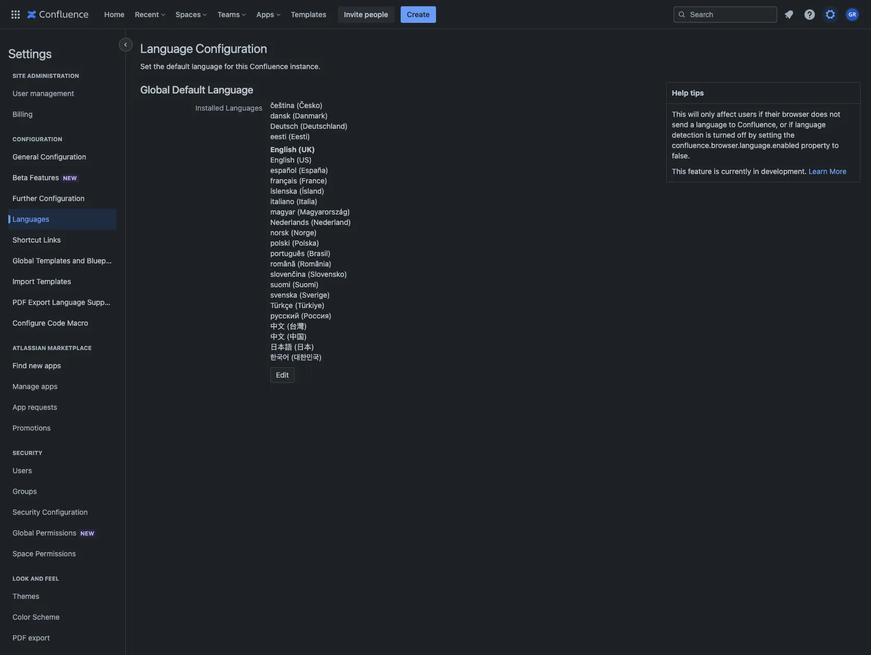 Task type: locate. For each thing, give the bounding box(es) containing it.
installed languages element
[[270, 100, 656, 363]]

this inside this will only affect users if their browser does not send a language to confluence, or if language detection is turned off by setting the confluence.browser.language.enabled property to false.
[[672, 110, 686, 119]]

global for global default language
[[140, 84, 170, 96]]

1 horizontal spatial language
[[140, 41, 193, 56]]

language for pdf export language support
[[52, 298, 85, 307]]

confluence
[[250, 62, 288, 71]]

(italia)
[[296, 197, 318, 206]]

app requests link
[[8, 397, 116, 418]]

configuration up set the default language for this confluence instance.
[[196, 41, 267, 56]]

language for global default language
[[208, 84, 253, 96]]

pdf export link
[[8, 628, 116, 649]]

0 vertical spatial 中文
[[270, 322, 285, 331]]

0 horizontal spatial languages
[[12, 215, 49, 224]]

general configuration link
[[8, 147, 116, 167]]

1 this from the top
[[672, 110, 686, 119]]

new
[[29, 361, 43, 370]]

2 horizontal spatial language
[[208, 84, 253, 96]]

français
[[270, 176, 297, 185]]

promotions link
[[8, 418, 116, 439]]

confluence image
[[27, 8, 89, 21], [27, 8, 89, 21]]

create
[[407, 10, 430, 18]]

permissions
[[36, 528, 76, 537], [35, 549, 76, 558]]

global inside configuration "group"
[[12, 256, 34, 265]]

notification icon image
[[783, 8, 795, 21]]

english down eesti
[[270, 145, 297, 154]]

global down set
[[140, 84, 170, 96]]

spaces button
[[173, 6, 211, 23]]

1 vertical spatial the
[[784, 130, 795, 139]]

banner
[[0, 0, 871, 29]]

apps up the requests
[[41, 382, 58, 391]]

0 vertical spatial english
[[270, 145, 297, 154]]

中文 up 日本語 at the bottom
[[270, 332, 285, 341]]

this down 'false.'
[[672, 167, 686, 176]]

中文 down the русский on the top left of page
[[270, 322, 285, 331]]

this feature is currently in development. learn more
[[672, 167, 847, 176]]

security configuration
[[12, 508, 88, 517]]

find new apps link
[[8, 356, 116, 376]]

1 vertical spatial if
[[789, 120, 793, 129]]

1 pdf from the top
[[12, 298, 26, 307]]

configuration inside security configuration "link"
[[42, 508, 88, 517]]

(france)
[[299, 176, 327, 185]]

languages inside configuration "group"
[[12, 215, 49, 224]]

2 中文 from the top
[[270, 332, 285, 341]]

čeština (česko) dansk (danmark) deutsch (deutschland) eesti (eesti) english (uk) english (us) español (españa) français (france) íslenska (ísland) italiano (italia) magyar (magyarország) nederlands (nederland) norsk (norge) polski (polska) português (brasil) română (românia) slovenčina (slovensko) suomi (suomi) svenska (sverige) türkçe (türkiye) русский (россия) 中文 (台灣) 中文 (中国) 日本語 (日本) 한국어 (대한민국)
[[270, 101, 351, 362]]

1 vertical spatial permissions
[[35, 549, 76, 558]]

security group
[[8, 439, 116, 568]]

apps inside 'find new apps' link
[[45, 361, 61, 370]]

app requests
[[12, 403, 57, 412]]

export
[[28, 298, 50, 307]]

0 vertical spatial to
[[729, 120, 736, 129]]

configuration inside further configuration link
[[39, 194, 85, 203]]

not
[[830, 110, 841, 119]]

(eesti)
[[288, 132, 310, 141]]

currently
[[721, 167, 751, 176]]

(suomi)
[[292, 280, 319, 289]]

0 vertical spatial security
[[12, 450, 42, 456]]

configuration up new
[[41, 152, 86, 161]]

settings icon image
[[825, 8, 837, 21]]

0 horizontal spatial and
[[30, 575, 43, 582]]

security down groups
[[12, 508, 40, 517]]

this
[[236, 62, 248, 71]]

0 vertical spatial permissions
[[36, 528, 76, 537]]

2 horizontal spatial language
[[795, 120, 826, 129]]

None submit
[[270, 368, 295, 383]]

1 vertical spatial pdf
[[12, 634, 26, 643]]

Search field
[[674, 6, 778, 23]]

1 vertical spatial templates
[[36, 256, 70, 265]]

users
[[739, 110, 757, 119]]

languages right the installed
[[226, 103, 263, 112]]

and inside configuration "group"
[[72, 256, 85, 265]]

security inside "link"
[[12, 508, 40, 517]]

1 horizontal spatial if
[[789, 120, 793, 129]]

1 vertical spatial this
[[672, 167, 686, 176]]

permissions down global permissions new
[[35, 549, 76, 558]]

instance.
[[290, 62, 321, 71]]

2 pdf from the top
[[12, 634, 26, 643]]

2 vertical spatial global
[[12, 528, 34, 537]]

2 this from the top
[[672, 167, 686, 176]]

configuration up the languages link
[[39, 194, 85, 203]]

apps right new
[[45, 361, 61, 370]]

this for this feature is currently in development. learn more
[[672, 167, 686, 176]]

1 vertical spatial to
[[832, 141, 839, 150]]

global permissions new
[[12, 528, 94, 537]]

language down import templates link
[[52, 298, 85, 307]]

templates down links
[[36, 256, 70, 265]]

templates for global templates and blueprints
[[36, 256, 70, 265]]

templates inside the global element
[[291, 10, 326, 18]]

this up send
[[672, 110, 686, 119]]

site
[[12, 72, 26, 79]]

configuration down "groups" link
[[42, 508, 88, 517]]

1 vertical spatial and
[[30, 575, 43, 582]]

templates
[[291, 10, 326, 18], [36, 256, 70, 265], [36, 277, 71, 286]]

the right set
[[154, 62, 164, 71]]

0 vertical spatial is
[[706, 130, 711, 139]]

nederlands
[[270, 218, 309, 227]]

their
[[765, 110, 780, 119]]

property
[[801, 141, 830, 150]]

security up users
[[12, 450, 42, 456]]

by
[[749, 130, 757, 139]]

language down only
[[696, 120, 727, 129]]

0 vertical spatial global
[[140, 84, 170, 96]]

language inside pdf export language support link
[[52, 298, 85, 307]]

(türkiye)
[[295, 301, 325, 310]]

0 horizontal spatial language
[[52, 298, 85, 307]]

import templates link
[[8, 271, 116, 292]]

templates right apps 'popup button'
[[291, 10, 326, 18]]

0 vertical spatial pdf
[[12, 298, 26, 307]]

is left turned
[[706, 130, 711, 139]]

security
[[12, 450, 42, 456], [12, 508, 40, 517]]

apps
[[257, 10, 274, 18]]

off
[[737, 130, 747, 139]]

permissions down security configuration "link"
[[36, 528, 76, 537]]

1 vertical spatial apps
[[41, 382, 58, 391]]

is right feature at the top right of page
[[714, 167, 719, 176]]

home link
[[101, 6, 128, 23]]

billing link
[[8, 104, 116, 125]]

and left blueprints
[[72, 256, 85, 265]]

1 vertical spatial is
[[714, 167, 719, 176]]

2 security from the top
[[12, 508, 40, 517]]

permissions for global
[[36, 528, 76, 537]]

(deutschland)
[[300, 122, 348, 130]]

1 security from the top
[[12, 450, 42, 456]]

0 vertical spatial templates
[[291, 10, 326, 18]]

1 vertical spatial language
[[208, 84, 253, 96]]

themes
[[12, 592, 39, 601]]

in
[[753, 167, 759, 176]]

0 horizontal spatial if
[[759, 110, 763, 119]]

templates up pdf export language support link
[[36, 277, 71, 286]]

2 vertical spatial templates
[[36, 277, 71, 286]]

0 vertical spatial and
[[72, 256, 85, 265]]

look and feel group
[[8, 565, 116, 656]]

2 vertical spatial language
[[52, 298, 85, 307]]

language up default
[[140, 41, 193, 56]]

0 horizontal spatial to
[[729, 120, 736, 129]]

한국어
[[270, 353, 289, 362]]

user
[[12, 89, 28, 98]]

security for security configuration
[[12, 508, 40, 517]]

and left feel
[[30, 575, 43, 582]]

pdf inside look and feel group
[[12, 634, 26, 643]]

1 vertical spatial global
[[12, 256, 34, 265]]

pdf inside configuration "group"
[[12, 298, 26, 307]]

global for global templates and blueprints
[[12, 256, 34, 265]]

teams
[[217, 10, 240, 18]]

and inside group
[[30, 575, 43, 582]]

to right property
[[832, 141, 839, 150]]

shortcut links link
[[8, 230, 116, 251]]

english up the español
[[270, 155, 295, 164]]

learn more link
[[809, 167, 847, 176]]

administration
[[27, 72, 79, 79]]

1 vertical spatial english
[[270, 155, 295, 164]]

the
[[154, 62, 164, 71], [784, 130, 795, 139]]

0 horizontal spatial is
[[706, 130, 711, 139]]

links
[[43, 235, 61, 244]]

themes link
[[8, 586, 116, 607]]

global up import
[[12, 256, 34, 265]]

language down does
[[795, 120, 826, 129]]

find
[[12, 361, 27, 370]]

to
[[729, 120, 736, 129], [832, 141, 839, 150]]

1 horizontal spatial the
[[784, 130, 795, 139]]

1 vertical spatial 中文
[[270, 332, 285, 341]]

global
[[140, 84, 170, 96], [12, 256, 34, 265], [12, 528, 34, 537]]

português
[[270, 249, 305, 258]]

svenska
[[270, 291, 297, 299]]

1 vertical spatial security
[[12, 508, 40, 517]]

default
[[172, 84, 205, 96]]

help icon image
[[804, 8, 816, 21]]

the inside this will only affect users if their browser does not send a language to confluence, or if language detection is turned off by setting the confluence.browser.language.enabled property to false.
[[784, 130, 795, 139]]

0 vertical spatial the
[[154, 62, 164, 71]]

1 vertical spatial languages
[[12, 215, 49, 224]]

configuration inside the general configuration link
[[41, 152, 86, 161]]

language down language configuration
[[192, 62, 222, 71]]

import
[[12, 277, 35, 286]]

to down affect
[[729, 120, 736, 129]]

atlassian
[[12, 345, 46, 351]]

(대한민국)
[[291, 353, 322, 362]]

language configuration
[[140, 41, 267, 56]]

language up installed languages
[[208, 84, 253, 96]]

confluence.browser.language.enabled
[[672, 141, 800, 150]]

0 vertical spatial this
[[672, 110, 686, 119]]

recent
[[135, 10, 159, 18]]

for
[[224, 62, 234, 71]]

română
[[270, 259, 295, 268]]

manage apps
[[12, 382, 58, 391]]

the down or at the top of page
[[784, 130, 795, 139]]

pdf for pdf export
[[12, 634, 26, 643]]

1 english from the top
[[270, 145, 297, 154]]

development.
[[761, 167, 807, 176]]

0 vertical spatial languages
[[226, 103, 263, 112]]

if up the confluence,
[[759, 110, 763, 119]]

1 horizontal spatial and
[[72, 256, 85, 265]]

user management link
[[8, 83, 116, 104]]

pdf
[[12, 298, 26, 307], [12, 634, 26, 643]]

management
[[30, 89, 74, 98]]

is
[[706, 130, 711, 139], [714, 167, 719, 176]]

global up space
[[12, 528, 34, 537]]

configuration up general
[[12, 136, 62, 142]]

teams button
[[214, 6, 250, 23]]

if right or at the top of page
[[789, 120, 793, 129]]

languages up 'shortcut' on the left of the page
[[12, 215, 49, 224]]

0 vertical spatial apps
[[45, 361, 61, 370]]

learn
[[809, 167, 828, 176]]

export
[[28, 634, 50, 643]]

this will only affect users if their browser does not send a language to confluence, or if language detection is turned off by setting the confluence.browser.language.enabled property to false.
[[672, 110, 841, 160]]

(slovensko)
[[308, 270, 347, 279]]



Task type: describe. For each thing, give the bounding box(es) containing it.
español
[[270, 166, 297, 175]]

(nederland)
[[311, 218, 351, 227]]

global templates and blueprints
[[12, 256, 121, 265]]

further configuration
[[12, 194, 85, 203]]

atlassian marketplace group
[[8, 334, 116, 442]]

space
[[12, 549, 33, 558]]

setting
[[759, 130, 782, 139]]

1 horizontal spatial is
[[714, 167, 719, 176]]

(日本)
[[294, 343, 314, 351]]

configure code macro
[[12, 319, 88, 328]]

apps inside manage apps link
[[41, 382, 58, 391]]

is inside this will only affect users if their browser does not send a language to confluence, or if language detection is turned off by setting the confluence.browser.language.enabled property to false.
[[706, 130, 711, 139]]

global inside "security" group
[[12, 528, 34, 537]]

installed
[[196, 103, 224, 112]]

help
[[672, 88, 689, 97]]

further
[[12, 194, 37, 203]]

pdf export language support
[[12, 298, 114, 307]]

configuration for security
[[42, 508, 88, 517]]

2 english from the top
[[270, 155, 295, 164]]

(us)
[[296, 155, 312, 164]]

default
[[166, 62, 190, 71]]

only
[[701, 110, 715, 119]]

shortcut links
[[12, 235, 61, 244]]

pdf export language support link
[[8, 292, 116, 313]]

(polska)
[[292, 239, 319, 247]]

scheme
[[32, 613, 60, 622]]

0 horizontal spatial language
[[192, 62, 222, 71]]

beta
[[12, 173, 28, 182]]

1 horizontal spatial language
[[696, 120, 727, 129]]

import templates
[[12, 277, 71, 286]]

(uk)
[[298, 145, 315, 154]]

feature
[[688, 167, 712, 176]]

atlassian marketplace
[[12, 345, 92, 351]]

(danmark)
[[292, 111, 328, 120]]

set
[[140, 62, 152, 71]]

(ísland)
[[299, 187, 324, 195]]

more
[[830, 167, 847, 176]]

1 horizontal spatial languages
[[226, 103, 263, 112]]

global element
[[6, 0, 672, 29]]

(中国)
[[287, 332, 307, 341]]

configuration group
[[8, 125, 121, 337]]

spaces
[[176, 10, 201, 18]]

configure
[[12, 319, 45, 328]]

help tips
[[672, 88, 704, 97]]

manage apps link
[[8, 376, 116, 397]]

beta features new
[[12, 173, 77, 182]]

feel
[[45, 575, 59, 582]]

íslenska
[[270, 187, 297, 195]]

home
[[104, 10, 125, 18]]

browser
[[782, 110, 809, 119]]

configuration for further
[[39, 194, 85, 203]]

general configuration
[[12, 152, 86, 161]]

русский
[[270, 311, 299, 320]]

apps button
[[253, 6, 285, 23]]

a
[[690, 120, 694, 129]]

invite people button
[[338, 6, 394, 23]]

send
[[672, 120, 688, 129]]

permissions for space
[[35, 549, 76, 558]]

0 vertical spatial language
[[140, 41, 193, 56]]

tips
[[690, 88, 704, 97]]

this for this will only affect users if their browser does not send a language to confluence, or if language detection is turned off by setting the confluence.browser.language.enabled property to false.
[[672, 110, 686, 119]]

macro
[[67, 319, 88, 328]]

settings
[[8, 46, 52, 61]]

recent button
[[132, 6, 169, 23]]

confluence,
[[738, 120, 778, 129]]

user management
[[12, 89, 74, 98]]

pdf export
[[12, 634, 50, 643]]

search image
[[678, 10, 686, 18]]

eesti
[[270, 132, 286, 141]]

türkçe
[[270, 301, 293, 310]]

(česko)
[[296, 101, 323, 110]]

groups link
[[8, 481, 116, 502]]

promotions
[[12, 424, 51, 433]]

configuration for language
[[196, 41, 267, 56]]

suomi
[[270, 280, 290, 289]]

global default language
[[140, 84, 253, 96]]

or
[[780, 120, 787, 129]]

new
[[80, 530, 94, 537]]

color
[[12, 613, 31, 622]]

security for security
[[12, 450, 42, 456]]

configure code macro link
[[8, 313, 116, 334]]

global templates and blueprints link
[[8, 251, 121, 271]]

0 vertical spatial if
[[759, 110, 763, 119]]

(brasil)
[[307, 249, 331, 258]]

templates for import templates
[[36, 277, 71, 286]]

create link
[[401, 6, 436, 23]]

(sverige)
[[299, 291, 330, 299]]

deutsch
[[270, 122, 298, 130]]

find new apps
[[12, 361, 61, 370]]

0 horizontal spatial the
[[154, 62, 164, 71]]

site administration group
[[8, 61, 116, 128]]

turned
[[713, 130, 735, 139]]

appswitcher icon image
[[9, 8, 22, 21]]

pdf for pdf export language support
[[12, 298, 26, 307]]

slovenčina
[[270, 270, 306, 279]]

invite
[[344, 10, 363, 18]]

further configuration link
[[8, 188, 116, 209]]

configuration for general
[[41, 152, 86, 161]]

1 中文 from the top
[[270, 322, 285, 331]]

norsk
[[270, 228, 289, 237]]

space permissions
[[12, 549, 76, 558]]

requests
[[28, 403, 57, 412]]

1 horizontal spatial to
[[832, 141, 839, 150]]

banner containing home
[[0, 0, 871, 29]]



Task type: vqa. For each thing, say whether or not it's contained in the screenshot.
You're on the Free plan
no



